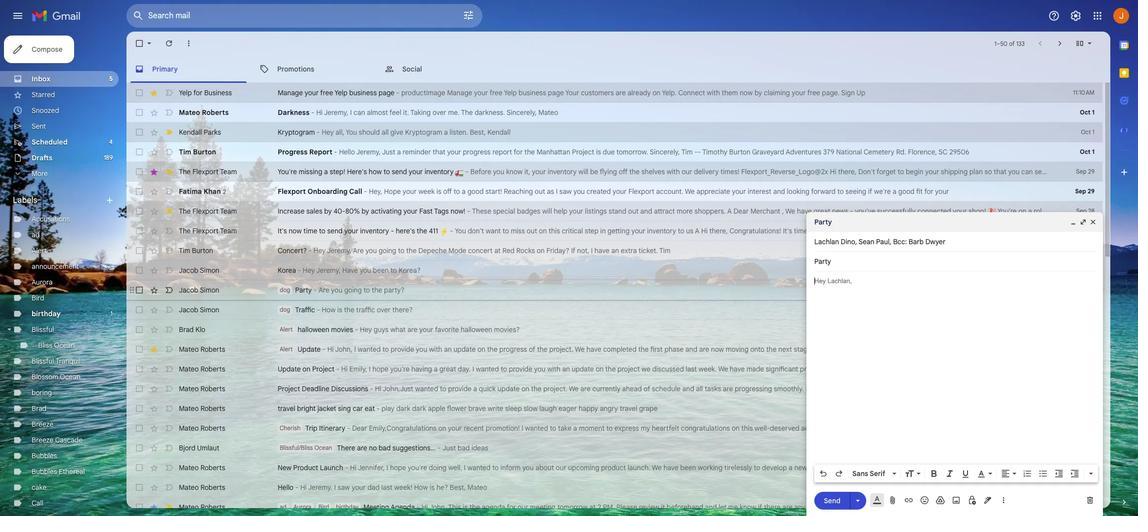 Task type: locate. For each thing, give the bounding box(es) containing it.
2 jacob from the top
[[179, 286, 198, 295]]

2 good from the left
[[898, 187, 915, 196]]

mateo roberts for new product launch
[[179, 464, 225, 473]]

1 horizontal spatial sincerely,
[[650, 148, 680, 157]]

1 row from the top
[[127, 83, 1103, 103]]

it
[[661, 504, 665, 512]]

deadline
[[302, 385, 329, 394]]

phase
[[665, 345, 684, 354]]

and left looking
[[773, 187, 785, 196]]

sep 11
[[1078, 465, 1095, 472], [1078, 484, 1095, 492], [1078, 504, 1095, 512]]

2 horizontal spatial now
[[740, 88, 753, 97]]

1 horizontal spatial ad
[[280, 504, 287, 512]]

insert emoji ‪(⌘⇧2)‬ image
[[920, 496, 930, 506]]

0 horizontal spatial there,
[[709, 227, 728, 236]]

refresh image
[[164, 39, 174, 48]]

2 vertical spatial jacob simon
[[179, 306, 219, 315]]

page left your
[[548, 88, 564, 97]]

row containing yelp for business
[[127, 83, 1103, 103]]

1 kendall from the left
[[179, 128, 202, 137]]

sep for these special badges will help your listings stand out and attract more shoppers. a dear merchant , we have great news - you've successfully connected your shop!
[[1076, 208, 1087, 215]]

1 horizontal spatial yelp
[[335, 88, 348, 97]]

3 the flexport team from the top
[[179, 227, 237, 236]]

john, for this
[[429, 504, 447, 512]]

alert inside the labels navigation
[[32, 247, 47, 256]]

0 vertical spatial plan
[[969, 168, 983, 176]]

main content
[[127, 32, 1110, 517]]

1 horizontal spatial kendall
[[488, 128, 511, 137]]

you're up john,just
[[390, 365, 410, 374]]

to right products
[[1010, 227, 1016, 236]]

1 sep 11 from the top
[[1078, 465, 1095, 472]]

your down reminder
[[409, 168, 423, 176]]

burton
[[193, 148, 216, 157], [729, 148, 750, 157], [192, 247, 213, 256]]

there, left don't
[[838, 168, 857, 176]]

travel bright jacket sing car eat - play dark dark apple flower brave write sleep slow laugh eager happy angry travel grape
[[278, 405, 658, 414]]

ocean for blossom
[[60, 373, 80, 382]]

insert signature image
[[983, 496, 993, 506]]

0 vertical spatial oct 1
[[1080, 109, 1095, 116]]

meeting
[[364, 504, 389, 512]]

now!
[[451, 207, 465, 216]]

have left completed
[[586, 345, 601, 354]]

news
[[832, 207, 848, 216]]

jeremy, for have
[[316, 266, 341, 275]]

jeremy, for are
[[327, 247, 351, 256]]

1 horizontal spatial time
[[794, 227, 808, 236]]

1 tim burton from the top
[[179, 148, 216, 157]]

None search field
[[127, 4, 482, 28]]

2 horizontal spatial free
[[807, 88, 820, 97]]

all
[[382, 128, 389, 137], [696, 385, 703, 394]]

4 mateo roberts from the top
[[179, 385, 225, 394]]

15 row from the top
[[127, 360, 1103, 380]]

we left completed
[[575, 345, 585, 354]]

bold ‪(⌘b)‬ image
[[929, 469, 939, 479]]

provide for quick
[[448, 385, 472, 394]]

inventory down increase sales by 40-80% by activating your fast tags now! at the top of the page
[[360, 227, 389, 236]]

hello
[[339, 148, 355, 157], [278, 484, 294, 493]]

angry
[[600, 405, 618, 414]]

breeze cascade
[[32, 436, 83, 445]]

brad inside the labels navigation
[[32, 405, 46, 414]]

week.best
[[961, 385, 993, 394]]

2 dog from the top
[[280, 306, 290, 314]]

0 vertical spatial an
[[611, 247, 619, 256]]

0 horizontal spatial dark
[[396, 405, 410, 414]]

2 the flexport team from the top
[[179, 207, 237, 216]]

over
[[432, 108, 446, 117], [377, 306, 391, 315]]

have
[[797, 207, 812, 216], [595, 247, 610, 256], [586, 345, 601, 354], [730, 365, 745, 374], [664, 464, 679, 473]]

to up traffic
[[364, 286, 370, 295]]

alert inside alert halloween movies - hey guys what are your favorite halloween movies?
[[280, 326, 293, 334]]

the
[[524, 148, 535, 157], [629, 168, 640, 176], [417, 227, 427, 236], [406, 247, 417, 256], [372, 286, 382, 295], [344, 306, 354, 315], [487, 345, 498, 354], [537, 345, 548, 354], [638, 345, 649, 354], [766, 345, 777, 354], [924, 345, 934, 354], [605, 365, 616, 374], [909, 365, 919, 374], [531, 385, 542, 394], [915, 385, 925, 394], [949, 385, 959, 394], [470, 504, 480, 512]]

update up sleep
[[498, 385, 520, 394]]

0 vertical spatial how
[[322, 306, 336, 315]]

alert inside alert update - hi john, i wanted to provide you with an update on the progress of the project. we have completed the first phase and are now moving onto the next stage. i will send you a detailed report by the end of
[[280, 346, 293, 353]]

want
[[486, 227, 501, 236]]

0 vertical spatial bird
[[32, 294, 44, 303]]

sent link
[[32, 122, 46, 131]]

tirelessly
[[724, 464, 752, 473]]

0 vertical spatial project
[[572, 148, 594, 157]]

attach files image
[[888, 496, 898, 506]]

sep 11 up "discard draft ‪(⌘⇧d)‬" "image"
[[1078, 484, 1095, 492]]

we up eager
[[569, 385, 579, 394]]

3 jacob simon from the top
[[179, 306, 219, 315]]

your right claiming
[[792, 88, 806, 97]]

emily,congratulations
[[369, 425, 437, 433]]

dog inside dog traffic - how is the traffic over there?
[[280, 306, 290, 314]]

1 vertical spatial team
[[220, 207, 237, 216]]

tim
[[179, 148, 191, 157], [681, 148, 693, 157], [179, 247, 190, 256], [659, 247, 671, 256]]

call down cake link
[[32, 500, 43, 509]]

dog for party
[[280, 287, 290, 294]]

onto
[[750, 345, 764, 354]]

0 horizontal spatial saw
[[338, 484, 350, 493]]

alert halloween movies - hey guys what are your favorite halloween movies?
[[280, 326, 520, 335]]

you're for you're missing a step! here's how to send your inventory
[[278, 168, 297, 176]]

None checkbox
[[134, 88, 144, 98], [134, 108, 144, 118], [134, 128, 144, 137], [134, 266, 144, 276], [134, 345, 144, 355], [134, 444, 144, 454], [134, 88, 144, 98], [134, 108, 144, 118], [134, 128, 144, 137], [134, 266, 144, 276], [134, 345, 144, 355], [134, 444, 144, 454]]

1 travel from the left
[[278, 405, 295, 414]]

1 simon from the top
[[200, 266, 219, 275]]

tab list
[[1110, 32, 1138, 481], [127, 55, 1110, 83]]

you left don't
[[455, 227, 466, 236]]

1 blissful from the top
[[32, 326, 54, 335]]

labels navigation
[[0, 32, 127, 517]]

jeremy, left have
[[316, 266, 341, 275]]

sans serif option
[[851, 469, 891, 479]]

you
[[346, 128, 357, 137], [455, 227, 466, 236]]

0 horizontal spatial you're
[[278, 168, 297, 176]]

0 horizontal spatial so
[[897, 227, 904, 236]]

italic ‪(⌘i)‬ image
[[945, 469, 955, 479]]

1 horizontal spatial free
[[490, 88, 503, 97]]

begin
[[906, 168, 924, 176], [818, 227, 835, 236]]

it's down the increase
[[278, 227, 287, 236]]

2
[[223, 188, 226, 195], [597, 504, 601, 512]]

7 cell from the top
[[1067, 424, 1103, 434]]

1 horizontal spatial ,
[[855, 238, 857, 247]]

8 mateo roberts from the top
[[179, 484, 225, 493]]

1 horizontal spatial halloween
[[461, 326, 492, 335]]

progress up before
[[463, 148, 491, 157]]

promotions tab
[[252, 55, 376, 83]]

1 horizontal spatial kryptogram
[[405, 128, 442, 137]]

sc
[[939, 148, 948, 157]]

all left tasks
[[696, 385, 703, 394]]

sincerely, right darkness.
[[507, 108, 537, 117]]

2 breeze from the top
[[32, 436, 53, 445]]

on down apple
[[438, 425, 446, 433]]

1 horizontal spatial there,
[[838, 168, 857, 176]]

0 horizontal spatial hope
[[372, 365, 389, 374]]

minimize image
[[1069, 218, 1077, 226]]

sep for hi jennifer, i hope you're doing well. i wanted to inform you about our upcoming product launch. we have been working tirelessly to develop a new and exciting product that i think you will love. i
[[1078, 465, 1089, 472]]

1 team from the top
[[220, 168, 237, 176]]

1 horizontal spatial john,
[[429, 504, 447, 512]]

brad down boring link
[[32, 405, 46, 414]]

inventory left 🚛 'image'
[[425, 168, 454, 176]]

play
[[382, 405, 395, 414]]

korea?
[[399, 266, 421, 275]]

1 vertical spatial know
[[740, 504, 756, 512]]

0 vertical spatial jacob
[[179, 266, 198, 275]]

hey for hey jeremy, have you been to korea?
[[303, 266, 315, 275]]

0 vertical spatial know
[[506, 168, 523, 176]]

alert for alert update - hi john, i wanted to provide you with an update on the progress of the project. we have completed the first phase and are now moving onto the next stage. i will send you a detailed report by the end of
[[280, 346, 293, 353]]

plan up shop!
[[969, 168, 983, 176]]

simon
[[200, 266, 219, 275], [200, 286, 219, 295], [200, 306, 219, 315]]

john, for i
[[335, 345, 352, 354]]

there, down - these special badges will help your listings stand out and attract more shoppers. a dear merchant , we have great news - you've successfully connected your shop!
[[709, 227, 728, 236]]

dog inside the dog party - are you going to the party?
[[280, 287, 290, 294]]

1 vertical spatial oct 1
[[1081, 128, 1095, 136]]

depeche
[[418, 247, 447, 256]]

week.
[[699, 365, 717, 374]]

connect
[[678, 88, 705, 97]]

2 horizontal spatial yelp
[[504, 88, 517, 97]]

alert for alert halloween movies - hey guys what are your favorite halloween movies?
[[280, 326, 293, 334]]

update on project - hi emily, i hope you're having a great day. i wanted to provide you with an update on the project we discussed last week. we have made significant progress and are on track to meet the deadline. if
[[278, 365, 955, 374]]

i right smoothly.
[[806, 385, 808, 394]]

bubbles
[[32, 452, 57, 461], [32, 468, 57, 477]]

if left "not,"
[[571, 247, 575, 256]]

1 horizontal spatial best,
[[470, 128, 486, 137]]

going down have
[[344, 286, 362, 295]]

1 inside the labels navigation
[[110, 310, 113, 318]]

connected
[[918, 207, 951, 216]]

hey left lachlan,
[[814, 278, 826, 285]]

1 horizontal spatial party
[[814, 218, 832, 227]]

primary tab
[[127, 55, 251, 83]]

1 vertical spatial john,
[[429, 504, 447, 512]]

mode
[[449, 247, 466, 256]]

time down looking
[[794, 227, 808, 236]]

know right me
[[740, 504, 756, 512]]

1 vertical spatial jacob simon
[[179, 286, 219, 295]]

oct
[[1080, 109, 1091, 116], [1081, 128, 1091, 136], [1080, 148, 1091, 156]]

you're on a roll! the next
[[996, 207, 1074, 216]]

, left sean
[[855, 238, 857, 247]]

1 the flexport team from the top
[[179, 168, 237, 176]]

just down kryptogram - hey all, you should all give kryptogram a listen. best, kendall
[[382, 148, 395, 157]]

11:10 am
[[1073, 89, 1095, 96]]

-
[[396, 88, 399, 97], [311, 108, 314, 117], [317, 128, 320, 137], [334, 148, 337, 157], [694, 148, 698, 157], [698, 148, 701, 157], [465, 168, 469, 176], [364, 187, 367, 196], [467, 207, 470, 216], [850, 207, 853, 216], [391, 227, 394, 236], [450, 227, 453, 236], [309, 247, 312, 256], [298, 266, 301, 275], [314, 286, 317, 295], [317, 306, 320, 315], [355, 326, 358, 335], [322, 345, 326, 354], [336, 365, 339, 374], [370, 385, 373, 394], [377, 405, 380, 414], [347, 425, 350, 433], [438, 444, 441, 453], [345, 464, 348, 473], [295, 484, 299, 493], [417, 504, 420, 512]]

20 row from the top
[[127, 459, 1103, 478]]

accusations link
[[32, 215, 70, 224]]

0 vertical spatial bubbles
[[32, 452, 57, 461]]

have down looking
[[797, 207, 812, 216]]

mateo roberts for project deadline discussions
[[179, 385, 225, 394]]

the for it's now time to send your inventory - here's the 411
[[179, 227, 191, 236]]

1 bubbles from the top
[[32, 452, 57, 461]]

1 vertical spatial next
[[778, 345, 792, 354]]

1 free from the left
[[320, 88, 333, 97]]

mateo
[[179, 108, 200, 117], [538, 108, 558, 117], [179, 345, 199, 354], [179, 365, 199, 374], [179, 385, 199, 394], [179, 405, 199, 414], [179, 425, 199, 433], [179, 464, 199, 473], [179, 484, 199, 493], [467, 484, 487, 493], [179, 504, 199, 512]]

fast
[[419, 207, 433, 216]]

2 vertical spatial jacob
[[179, 306, 198, 315]]

dog traffic - how is the traffic over there?
[[280, 306, 413, 315]]

aurora inside the labels navigation
[[32, 278, 53, 287]]

call link
[[32, 500, 43, 509]]

1 vertical spatial alert
[[280, 326, 293, 334]]

1 vertical spatial going
[[344, 286, 362, 295]]

2 left pm.
[[597, 504, 601, 512]]

1 mateo roberts from the top
[[179, 108, 229, 117]]

toggle split pane mode image
[[1075, 39, 1085, 48]]

1 vertical spatial sep 11
[[1078, 484, 1095, 492]]

hey
[[322, 128, 334, 137], [314, 247, 326, 256], [303, 266, 315, 275], [814, 278, 826, 285], [360, 326, 372, 335]]

2 sep 11 from the top
[[1078, 484, 1095, 492]]

hi right us
[[701, 227, 708, 236]]

search mail image
[[129, 7, 147, 25]]

oct for mateo
[[1080, 109, 1091, 116]]

1 vertical spatial all
[[696, 385, 703, 394]]

1
[[994, 40, 997, 47], [1092, 109, 1095, 116], [1092, 128, 1095, 136], [1092, 148, 1095, 156], [110, 310, 113, 318]]

with left them
[[707, 88, 720, 97]]

1 vertical spatial blissful
[[32, 357, 54, 366]]

to down movies?
[[501, 365, 507, 374]]

2 product from the left
[[849, 464, 874, 473]]

0 vertical spatial jacob simon
[[179, 266, 219, 275]]

sep for you don't want to miss out on this critical step in getting your inventory to us a hi there, congratulations! it's time to begin your shipping plan so that you can send your products to our
[[1076, 227, 1087, 235]]

jacob simon for party
[[179, 286, 219, 295]]

breeze for breeze link
[[32, 421, 53, 429]]

9 row from the top
[[127, 241, 1103, 261]]

inventory up sep 28
[[1052, 168, 1081, 176]]

if left there
[[758, 504, 762, 512]]

1 horizontal spatial this
[[741, 425, 753, 433]]

breeze link
[[32, 421, 53, 429]]

1 vertical spatial jacob
[[179, 286, 198, 295]]

reaching
[[504, 187, 533, 196]]

you left created
[[574, 187, 585, 196]]

1 page from the left
[[379, 88, 394, 97]]

product
[[293, 464, 318, 473]]

2 bubbles from the top
[[32, 468, 57, 477]]

you.best,emily
[[960, 504, 1006, 512]]

the for increase sales by 40-80% by activating your fast tags now!
[[179, 207, 191, 216]]

2 vertical spatial sep 11
[[1078, 504, 1095, 512]]

my
[[641, 425, 650, 433]]

1 vertical spatial you
[[455, 227, 466, 236]]

lachlan,
[[828, 278, 852, 285]]

best,
[[470, 128, 486, 137], [450, 484, 466, 493]]

1 bad from the left
[[379, 444, 391, 453]]

0 horizontal spatial going
[[344, 286, 362, 295]]

1 yelp from the left
[[179, 88, 192, 97]]

sep
[[1076, 168, 1087, 175], [1075, 188, 1086, 195], [1076, 208, 1087, 215], [1076, 227, 1087, 235], [1077, 247, 1088, 255], [1077, 267, 1088, 274], [1078, 465, 1089, 472], [1078, 484, 1089, 492], [1078, 504, 1089, 512]]

for
[[193, 88, 202, 97], [514, 148, 523, 157], [924, 187, 933, 196], [507, 504, 516, 512]]

blissful/bliss ocean there are no bad suggestions... - just bad ideas
[[280, 444, 488, 453]]

to right how at the top of page
[[384, 168, 390, 176]]

11 right indent more ‪(⌘])‬ 'image'
[[1090, 465, 1095, 472]]

kryptogram down the darkness
[[278, 128, 315, 137]]

0 vertical spatial there,
[[838, 168, 857, 176]]

2 time from the left
[[794, 227, 808, 236]]

on up currently
[[596, 365, 604, 374]]

roberts for new
[[200, 464, 225, 473]]

halloween down traffic
[[298, 326, 329, 335]]

or
[[836, 504, 843, 512]]

flexport onboarding call - hey, hope your week is off to a good start! reaching out as i saw you created your flexport account. we appreciate your interest and looking forward to seeing if we're a good fit for your
[[278, 187, 949, 196]]

dog for traffic
[[280, 306, 290, 314]]

toggle confidential mode image
[[967, 496, 977, 506]]

row
[[127, 83, 1103, 103], [127, 103, 1103, 123], [127, 123, 1103, 142], [127, 142, 1103, 162], [127, 162, 1103, 182], [127, 182, 1103, 202], [127, 202, 1103, 221], [127, 221, 1103, 241], [127, 241, 1103, 261], [127, 261, 1103, 281], [127, 281, 1103, 300], [127, 300, 1103, 320], [127, 320, 1103, 340], [127, 340, 1103, 360], [127, 360, 1103, 380], [127, 380, 1103, 399], [127, 399, 1103, 419], [127, 419, 1103, 439], [127, 439, 1103, 459], [127, 459, 1103, 478], [127, 478, 1103, 498], [127, 498, 1103, 517]]

shipping down 29506
[[941, 168, 968, 176]]

1 vertical spatial how
[[414, 484, 428, 493]]

are up week.
[[699, 345, 709, 354]]

1 vertical spatial this
[[741, 425, 753, 433]]

2 tim burton from the top
[[179, 247, 213, 256]]

1 horizontal spatial 2
[[597, 504, 601, 512]]

sep 13
[[1077, 247, 1095, 255]]

flying
[[600, 168, 617, 176]]

gmail image
[[32, 6, 85, 26]]

379
[[823, 148, 834, 157]]

feel
[[390, 108, 401, 117]]

you up dwyer
[[920, 227, 932, 236]]

11 down more formatting options image on the right bottom of page
[[1090, 504, 1095, 512]]

are up the happy
[[580, 385, 591, 394]]

out right stand
[[628, 207, 639, 216]]

indent more ‪(⌘])‬ image
[[1070, 469, 1080, 479]]

next left stage.
[[778, 345, 792, 354]]

row containing bjord umlaut
[[127, 439, 1103, 459]]

party inside the party dialog
[[814, 218, 832, 227]]

bad
[[379, 444, 391, 453], [458, 444, 470, 453]]

1 vertical spatial birthday
[[336, 504, 359, 512]]

at left the red
[[494, 247, 501, 256]]

3 jacob from the top
[[179, 306, 198, 315]]

so up 🎉 icon
[[985, 168, 992, 176]]

blossom
[[32, 373, 58, 382]]

cell
[[1067, 305, 1103, 315], [1067, 325, 1103, 335], [1067, 345, 1103, 355], [1067, 365, 1103, 375], [1067, 384, 1103, 394], [1067, 404, 1103, 414], [1067, 424, 1103, 434], [1067, 444, 1103, 454]]

1 kryptogram from the left
[[278, 128, 315, 137]]

2 vertical spatial update
[[498, 385, 520, 394]]

tab list right 13
[[1110, 32, 1138, 481]]

2 horizontal spatial an
[[611, 247, 619, 256]]

more image
[[184, 39, 194, 48]]

tab list containing primary
[[127, 55, 1110, 83]]

1 vertical spatial aurora
[[293, 504, 311, 512]]

1 vertical spatial plan
[[881, 227, 895, 236]]

free down "promotions" tab
[[320, 88, 333, 97]]

1 it's from the left
[[278, 227, 287, 236]]

are left track
[[843, 365, 853, 374]]

0 horizontal spatial now
[[289, 227, 302, 236]]

2 free from the left
[[490, 88, 503, 97]]

2 simon from the top
[[200, 286, 219, 295]]

are right what
[[407, 326, 418, 335]]

provide
[[391, 345, 414, 354], [509, 365, 532, 374], [448, 385, 472, 394]]

business
[[204, 88, 232, 97]]

2 page from the left
[[548, 88, 564, 97]]

2 vertical spatial now
[[711, 345, 724, 354]]

13 row from the top
[[127, 320, 1103, 340]]

2 kryptogram from the left
[[405, 128, 442, 137]]

2 vertical spatial oct
[[1080, 148, 1091, 156]]

insert photo image
[[951, 496, 961, 506]]

hey for hey all, you should all give kryptogram a listen. best, kendall
[[322, 128, 334, 137]]

dark
[[396, 405, 410, 414], [412, 405, 426, 414]]

you
[[493, 168, 504, 176], [1008, 168, 1020, 176], [574, 187, 585, 196], [920, 227, 932, 236], [366, 247, 377, 256], [360, 266, 371, 275], [331, 286, 343, 295], [416, 345, 427, 354], [847, 345, 859, 354], [534, 365, 546, 374], [838, 385, 849, 394], [522, 464, 534, 473], [911, 464, 922, 473]]

0 horizontal spatial birthday
[[32, 310, 61, 319]]

7 mateo roberts from the top
[[179, 464, 225, 473]]

0 horizontal spatial halloween
[[298, 326, 329, 335]]

1 horizontal spatial so
[[985, 168, 992, 176]]

1 dog from the top
[[280, 287, 290, 294]]

7 row from the top
[[127, 202, 1103, 221]]

0 vertical spatial hello
[[339, 148, 355, 157]]

seeing up 'you've'
[[846, 187, 866, 196]]

2 11 from the top
[[1090, 484, 1095, 492]]

3 yelp from the left
[[504, 88, 517, 97]]

3 row from the top
[[127, 123, 1103, 142]]

sans serif
[[853, 470, 885, 479]]

1 vertical spatial hello
[[278, 484, 294, 493]]

the for you're missing a step! here's how to send your inventory
[[179, 168, 191, 176]]

hope for emily,
[[372, 365, 389, 374]]

2 horizontal spatial update
[[572, 365, 594, 374]]

, left bcc:
[[890, 238, 891, 247]]

your left fast
[[404, 207, 418, 216]]

flexport for it's now time to send your inventory - here's the 411
[[193, 227, 219, 236]]

1 vertical spatial been
[[680, 464, 696, 473]]

there, for don't
[[838, 168, 857, 176]]

2 vertical spatial project
[[278, 385, 300, 394]]

1 jacob simon from the top
[[179, 266, 219, 275]]

to up news
[[837, 187, 844, 196]]

1 11 from the top
[[1090, 465, 1095, 472]]

now up concert?
[[289, 227, 302, 236]]

5 mateo roberts from the top
[[179, 405, 225, 414]]

just up well.
[[443, 444, 456, 453]]

halloween
[[298, 326, 329, 335], [461, 326, 492, 335]]

hey inside text field
[[814, 278, 826, 285]]

1 breeze from the top
[[32, 421, 53, 429]]

you're right 🎉 icon
[[998, 207, 1017, 216]]

2 vertical spatial can
[[933, 227, 945, 236]]

1 horizontal spatial at
[[589, 504, 596, 512]]

hello down new
[[278, 484, 294, 493]]

team
[[220, 168, 237, 176], [220, 207, 237, 216], [220, 227, 237, 236]]

parks
[[204, 128, 221, 137]]

1 business from the left
[[349, 88, 377, 97]]

1 horizontal spatial travel
[[620, 405, 637, 414]]

customers
[[581, 88, 614, 97]]

bubbles for bubbles link
[[32, 452, 57, 461]]

jeremy, for i
[[324, 108, 348, 117]]

1 horizontal spatial next
[[1060, 207, 1074, 216]]

you right all,
[[346, 128, 357, 137]]

None checkbox
[[134, 39, 144, 48], [134, 147, 144, 157], [134, 167, 144, 177], [134, 187, 144, 197], [134, 207, 144, 216], [134, 226, 144, 236], [134, 246, 144, 256], [134, 286, 144, 296], [134, 305, 144, 315], [134, 325, 144, 335], [134, 365, 144, 375], [134, 384, 144, 394], [134, 404, 144, 414], [134, 424, 144, 434], [134, 464, 144, 473], [134, 483, 144, 493], [134, 503, 144, 513], [134, 39, 144, 48], [134, 147, 144, 157], [134, 167, 144, 177], [134, 187, 144, 197], [134, 207, 144, 216], [134, 226, 144, 236], [134, 246, 144, 256], [134, 286, 144, 296], [134, 305, 144, 315], [134, 325, 144, 335], [134, 365, 144, 375], [134, 384, 144, 394], [134, 404, 144, 414], [134, 424, 144, 434], [134, 464, 144, 473], [134, 483, 144, 493], [134, 503, 144, 513]]

🎉 image
[[988, 208, 996, 216]]

hi left the jeremy. at the bottom left of the page
[[300, 484, 307, 493]]

- before you know it, your inventory will be flying off the shelves with our delivery times! flexport_reverse_logo@2x hi there, don't forget to begin your shipping plan so that you can send inventory
[[464, 168, 1081, 176]]

1 manage from the left
[[278, 88, 303, 97]]

discussions
[[331, 385, 368, 394]]

1 horizontal spatial birthday
[[336, 504, 359, 512]]

3 team from the top
[[220, 227, 237, 236]]

mateo roberts for travel bright jacket sing car eat
[[179, 405, 225, 414]]

send down connected
[[947, 227, 962, 236]]

18 row from the top
[[127, 419, 1103, 439]]

0 horizontal spatial next
[[778, 345, 792, 354]]

2 halloween from the left
[[461, 326, 492, 335]]

1 for progress report - hello jeremy, just a reminder that your progress report for the manhattan project is due tomorrow. sincerely, tim -- timothy burton graveyard adventures 379 national cemetery rd. florence, sc 29506
[[1092, 148, 1095, 156]]

2 manage from the left
[[447, 88, 472, 97]]

successfully
[[877, 207, 916, 216]]

onboarding
[[308, 187, 348, 196]]

2 jacob simon from the top
[[179, 286, 219, 295]]

our left delivery
[[682, 168, 692, 176]]

roberts for project
[[200, 385, 225, 394]]

there
[[764, 504, 781, 512]]

mateo roberts for hello
[[179, 484, 225, 493]]

1 cell from the top
[[1067, 305, 1103, 315]]

2 bad from the left
[[458, 444, 470, 453]]

due
[[603, 148, 615, 157]]

for right fit
[[924, 187, 933, 196]]

1 horizontal spatial provide
[[448, 385, 472, 394]]

0 vertical spatial 2
[[223, 188, 226, 195]]

you're for doing
[[408, 464, 427, 473]]

report up meet
[[893, 345, 913, 354]]

1 for kryptogram - hey all, you should all give kryptogram a listen. best, kendall
[[1092, 128, 1095, 136]]

1 vertical spatial 2
[[597, 504, 601, 512]]

will left love.
[[924, 464, 934, 473]]

1 horizontal spatial all
[[696, 385, 703, 394]]

off up the tags
[[443, 187, 452, 196]]

1 horizontal spatial are
[[353, 247, 364, 256]]

1 50 of 133
[[994, 40, 1025, 47]]

1 vertical spatial now
[[289, 227, 302, 236]]

your down 80%
[[344, 227, 358, 236]]

0 vertical spatial brad
[[179, 326, 194, 335]]

sep for hey, hope your week is off to a good start! reaching out as i saw you created your flexport account. we appreciate your interest and looking forward to seeing if we're a good fit for your
[[1075, 188, 1086, 195]]

know
[[506, 168, 523, 176], [740, 504, 756, 512]]

bad right no
[[379, 444, 391, 453]]

2 vertical spatial the flexport team
[[179, 227, 237, 236]]

last right the 'dad'
[[381, 484, 393, 493]]

to left 'express'
[[606, 425, 613, 433]]

kendall parks
[[179, 128, 221, 137]]

oct for project
[[1080, 148, 1091, 156]]

19 row from the top
[[127, 439, 1103, 459]]

scheduled link
[[32, 138, 67, 147]]

social
[[402, 64, 422, 73]]

jeremy, up korea - hey jeremy, have you been to korea?
[[327, 247, 351, 256]]

klo
[[195, 326, 205, 335]]

birthday inside the labels navigation
[[32, 310, 61, 319]]

2 blissful from the top
[[32, 357, 54, 366]]

3 simon from the top
[[200, 306, 219, 315]]

out left as
[[535, 187, 545, 196]]

good left fit
[[898, 187, 915, 196]]

ocean inside blissful/bliss ocean there are no bad suggestions... - just bad ideas
[[314, 445, 332, 452]]

0 horizontal spatial begin
[[818, 227, 835, 236]]

0 vertical spatial best,
[[470, 128, 486, 137]]

22 row from the top
[[127, 498, 1103, 517]]

support image
[[1048, 10, 1060, 22]]

team for increase sales by 40-80% by activating your fast tags now!
[[220, 207, 237, 216]]

blissful for blissful tranquil
[[32, 357, 54, 366]]

well.
[[448, 464, 462, 473]]

alert for alert
[[32, 247, 47, 256]]

team for you're missing a step! here's how to send your inventory
[[220, 168, 237, 176]]

2 team from the top
[[220, 207, 237, 216]]

i right well.
[[464, 464, 466, 473]]

completed
[[603, 345, 637, 354]]

6 row from the top
[[127, 182, 1103, 202]]

update up currently
[[572, 365, 594, 374]]

a right us
[[695, 227, 699, 236]]

undo ‪(⌘z)‬ image
[[818, 469, 828, 479]]

1 horizontal spatial progress
[[499, 345, 527, 354]]

national
[[836, 148, 862, 157]]

0 horizontal spatial bird
[[32, 294, 44, 303]]

3 mateo roberts from the top
[[179, 365, 225, 374]]

time down sales
[[303, 227, 317, 236]]

write
[[488, 405, 503, 414]]

2 row from the top
[[127, 103, 1103, 123]]

0 vertical spatial all
[[382, 128, 389, 137]]



Task type: vqa. For each thing, say whether or not it's contained in the screenshot.


Task type: describe. For each thing, give the bounding box(es) containing it.
we right launch. at the bottom right of the page
[[652, 464, 662, 473]]

advanced search options image
[[459, 5, 478, 25]]

0 horizontal spatial are
[[319, 286, 329, 295]]

5 cell from the top
[[1067, 384, 1103, 394]]

discard draft ‪(⌘⇧d)‬ image
[[1085, 496, 1095, 506]]

reminder
[[403, 148, 431, 157]]

page.
[[822, 88, 840, 97]]

0 horizontal spatial last
[[381, 484, 393, 493]]

jeremy, down should
[[356, 148, 381, 157]]

give
[[390, 128, 403, 137]]

send button
[[814, 492, 850, 510]]

bliss ocean
[[38, 341, 75, 350]]

0 vertical spatial seeing
[[846, 187, 866, 196]]

you up best
[[838, 385, 849, 394]]

flexport for you're missing a step! here's how to send your inventory
[[193, 168, 219, 176]]

you right think
[[911, 464, 922, 473]]

Message Body text field
[[814, 277, 1095, 463]]

1 product from the left
[[601, 464, 626, 473]]

roberts for hello
[[200, 484, 225, 493]]

rd.
[[896, 148, 906, 157]]

0 vertical spatial so
[[985, 168, 992, 176]]

and right schedule
[[682, 385, 694, 394]]

the flexport team for you're
[[179, 168, 237, 176]]

your left interest
[[732, 187, 746, 196]]

is down the dog party - are you going to the party?
[[337, 306, 342, 315]]

0 horizontal spatial how
[[322, 306, 336, 315]]

underline ‪(⌘u)‬ image
[[961, 470, 971, 480]]

more formatting options image
[[1086, 469, 1096, 479]]

pop out image
[[1079, 218, 1087, 226]]

0 horizontal spatial if
[[571, 247, 575, 256]]

ocean for bliss
[[54, 341, 75, 350]]

0 horizontal spatial great
[[439, 365, 456, 374]]

oct 1 for project
[[1080, 148, 1095, 156]]

11 row from the top
[[127, 281, 1103, 300]]

darkness
[[278, 108, 309, 117]]

brad link
[[32, 405, 46, 414]]

hey,
[[369, 187, 382, 196]]

flexport for increase sales by 40-80% by activating your fast tags now!
[[193, 207, 219, 216]]

tomorrow
[[557, 504, 588, 512]]

redo ‪(⌘y)‬ image
[[834, 469, 844, 479]]

lachlan dino , sean paul , bcc: barb dwyer
[[814, 238, 946, 247]]

0 vertical spatial 29
[[1088, 168, 1095, 175]]

bird inside the labels navigation
[[32, 294, 44, 303]]

will right smoothly.
[[809, 385, 819, 394]]

sep 28
[[1076, 208, 1095, 215]]

1 vertical spatial provide
[[509, 365, 532, 374]]

interest
[[748, 187, 771, 196]]

here's
[[396, 227, 415, 236]]

3 cell from the top
[[1067, 345, 1103, 355]]

more send options image
[[853, 496, 863, 506]]

you up you're on a roll! the next
[[1008, 168, 1020, 176]]

jacob simon for traffic
[[179, 306, 219, 315]]

0 vertical spatial this
[[549, 227, 560, 236]]

8 row from the top
[[127, 221, 1103, 241]]

your right getting
[[631, 227, 645, 236]]

2 yelp from the left
[[335, 88, 348, 97]]

sans
[[853, 470, 868, 479]]

you up having
[[416, 345, 427, 354]]

0 vertical spatial at
[[494, 247, 501, 256]]

2 travel from the left
[[620, 405, 637, 414]]

burton for concert? - hey jeremy, are you going to the depeche mode concert at red rocks on friday? if not, i have an extra ticket. tim
[[192, 247, 213, 256]]

0 horizontal spatial progress
[[463, 148, 491, 157]]

wanted up emily,
[[358, 345, 381, 354]]

alert link
[[32, 247, 47, 256]]

accusations
[[32, 215, 70, 224]]

and left attract
[[640, 207, 652, 216]]

1 dark from the left
[[396, 405, 410, 414]]

12 row from the top
[[127, 300, 1103, 320]]

hey left guys
[[360, 326, 372, 335]]

jacob for traffic
[[179, 306, 198, 315]]

numbered list ‪(⌘⇧7)‬ image
[[1023, 469, 1032, 479]]

ad inside the labels navigation
[[32, 231, 40, 240]]

with up account.
[[667, 168, 680, 176]]

as
[[547, 187, 554, 196]]

it.
[[403, 108, 409, 117]]

birthday inside row
[[336, 504, 359, 512]]

0 horizontal spatial an
[[444, 345, 452, 354]]

brave
[[468, 405, 486, 414]]

with up laugh
[[547, 365, 560, 374]]

track
[[865, 365, 881, 374]]

1 horizontal spatial if
[[951, 365, 955, 374]]

on left well-
[[732, 425, 740, 433]]

hey for hey jeremy, are you going to the depeche mode concert at red rocks on friday? if not, i have an extra ticket. tim
[[314, 247, 326, 256]]

meeting agenda - hi john, this is the agenda for our meeting tomorrow at 2 pm. please review it beforehand and let me know if there are any changes or additions. looking forward to seeing you.best,emily
[[364, 504, 1006, 512]]

sales
[[306, 207, 322, 216]]

adventures
[[786, 148, 821, 157]]

roberts for darkness
[[202, 108, 229, 117]]

⚡ image
[[440, 228, 448, 236]]

your up darkness.
[[474, 88, 488, 97]]

3 11 from the top
[[1090, 504, 1095, 512]]

bulleted list ‪(⌘⇧8)‬ image
[[1038, 469, 1048, 479]]

i right stage.
[[815, 345, 817, 354]]

team for it's now time to send your inventory - here's the 411
[[220, 227, 237, 236]]

0 vertical spatial going
[[379, 247, 396, 256]]

week
[[418, 187, 435, 196]]

main menu image
[[12, 10, 24, 22]]

10 row from the top
[[127, 261, 1103, 281]]

1 time from the left
[[303, 227, 317, 236]]

hi down 379
[[830, 168, 836, 176]]

announcement
[[32, 262, 79, 271]]

on down the 'badges'
[[539, 227, 547, 236]]

i left almost
[[350, 108, 352, 117]]

for left the manhattan
[[514, 148, 523, 157]]

announcement link
[[32, 262, 79, 271]]

on up deadline
[[302, 365, 310, 374]]

your down shop!
[[964, 227, 978, 236]]

1 horizontal spatial seeing
[[938, 504, 958, 512]]

that up barb
[[906, 227, 919, 236]]

first
[[650, 345, 663, 354]]

1 vertical spatial detailed
[[857, 385, 882, 394]]

send right stage.
[[830, 345, 845, 354]]

sep 12
[[1077, 267, 1095, 274]]

🚛 image
[[455, 168, 464, 177]]

your down florence,
[[925, 168, 939, 176]]

1 vertical spatial progress
[[499, 345, 527, 354]]

hi right agenda
[[422, 504, 428, 512]]

have right "not,"
[[595, 247, 610, 256]]

to down 🚛 'image'
[[454, 187, 460, 196]]

0 vertical spatial out
[[535, 187, 545, 196]]

inventory down attract
[[647, 227, 676, 236]]

to left korea?
[[391, 266, 397, 275]]

dog party - are you going to the party?
[[280, 286, 404, 295]]

0 vertical spatial sep 29
[[1076, 168, 1095, 175]]

bird link
[[32, 294, 44, 303]]

i right as
[[556, 187, 558, 196]]

roberts for travel
[[200, 405, 225, 414]]

boring link
[[32, 389, 52, 398]]

eager
[[559, 405, 577, 414]]

2 it's from the left
[[783, 227, 792, 236]]

2 horizontal spatial project
[[572, 148, 594, 157]]

darkness.
[[475, 108, 505, 117]]

how
[[369, 168, 382, 176]]

brad for brad link
[[32, 405, 46, 414]]

send right smoothly.
[[821, 385, 836, 394]]

0 vertical spatial over
[[432, 108, 446, 117]]

changes
[[807, 504, 834, 512]]

1 horizontal spatial off
[[619, 168, 628, 176]]

for left business
[[193, 88, 202, 97]]

for right agenda
[[507, 504, 516, 512]]

hi left john,just
[[375, 385, 381, 394]]

me
[[728, 504, 738, 512]]

trip
[[305, 425, 317, 433]]

us
[[686, 227, 693, 236]]

0 vertical spatial update
[[454, 345, 476, 354]]

blossom ocean link
[[32, 373, 80, 382]]

tim burton for concert?
[[179, 247, 213, 256]]

will right stage.
[[818, 345, 828, 354]]

0 vertical spatial call
[[349, 187, 362, 196]]

0 vertical spatial next
[[1060, 207, 1074, 216]]

1 vertical spatial report
[[893, 345, 913, 354]]

made
[[747, 365, 764, 374]]

1 horizontal spatial know
[[740, 504, 756, 512]]

emily,
[[349, 365, 367, 374]]

your left the 'dad'
[[352, 484, 366, 493]]

i right promotion!
[[522, 425, 523, 433]]

be
[[590, 168, 598, 176]]

bubbles for bubbles ethereal
[[32, 468, 57, 477]]

0 vertical spatial now
[[740, 88, 753, 97]]

your up dino
[[837, 227, 851, 236]]

sep for hey jeremy, have you been to korea?
[[1077, 267, 1088, 274]]

and left track
[[830, 365, 841, 374]]

0 vertical spatial can
[[354, 108, 365, 117]]

1 vertical spatial project.
[[543, 385, 567, 394]]

mateo roberts for darkness
[[179, 108, 229, 117]]

6 cell from the top
[[1067, 404, 1103, 414]]

tranquil
[[55, 357, 80, 366]]

your left favorite
[[419, 326, 433, 335]]

11 for hello - hi jeremy. i saw your dad last week! how is he? best, mateo
[[1090, 484, 1095, 492]]

21 row from the top
[[127, 478, 1103, 498]]

0 horizontal spatial forward
[[811, 187, 836, 196]]

you right stage.
[[847, 345, 859, 354]]

1 horizontal spatial an
[[562, 365, 570, 374]]

formatting options toolbar
[[814, 466, 1098, 483]]

3 sep 11 from the top
[[1078, 504, 1095, 512]]

1 horizontal spatial dear
[[734, 207, 749, 216]]

your left recent
[[448, 425, 462, 433]]

1 horizontal spatial been
[[680, 464, 696, 473]]

1 vertical spatial sincerely,
[[650, 148, 680, 157]]

1 jacob from the top
[[179, 266, 198, 275]]

to left take
[[550, 425, 556, 433]]

0 horizontal spatial know
[[506, 168, 523, 176]]

step!
[[330, 168, 345, 176]]

send down the 40-
[[327, 227, 343, 236]]

2 mateo roberts from the top
[[179, 345, 225, 354]]

hi left the "jennifer,"
[[350, 464, 356, 473]]

2 vertical spatial out
[[527, 227, 537, 236]]

progress
[[278, 148, 308, 157]]

Search mail text field
[[148, 11, 435, 21]]

party dialog
[[807, 213, 1103, 517]]

significant
[[766, 365, 798, 374]]

i right "not,"
[[591, 247, 593, 256]]

0 vertical spatial sincerely,
[[507, 108, 537, 117]]

bcc:
[[893, 238, 907, 247]]

provide for with
[[391, 345, 414, 354]]

them
[[722, 88, 738, 97]]

agenda
[[391, 504, 415, 512]]

1 vertical spatial end
[[927, 385, 939, 394]]

insert files using drive image
[[936, 496, 945, 506]]

we down looking
[[785, 207, 795, 216]]

4 row from the top
[[127, 142, 1103, 162]]

hi down movies
[[327, 345, 334, 354]]

4 cell from the top
[[1067, 365, 1103, 375]]

2 kendall from the left
[[488, 128, 511, 137]]

quick
[[479, 385, 496, 394]]

1 vertical spatial update
[[572, 365, 594, 374]]

sep 27
[[1076, 227, 1095, 235]]

on up quick
[[477, 345, 485, 354]]

to down guys
[[383, 345, 389, 354]]

0 vertical spatial just
[[382, 148, 395, 157]]

on left track
[[855, 365, 863, 374]]

1 horizontal spatial how
[[414, 484, 428, 493]]

boring
[[32, 389, 52, 398]]

by down meet
[[905, 385, 913, 394]]

you up dog traffic - how is the traffic over there?
[[331, 286, 343, 295]]

jeremy.
[[308, 484, 332, 493]]

Subject field
[[814, 257, 1095, 267]]

to left develop
[[754, 464, 760, 473]]

0 vertical spatial detailed
[[866, 345, 891, 354]]

0 vertical spatial if
[[868, 187, 872, 196]]

burton for progress report - hello jeremy, just a reminder that your progress report for the manhattan project is due tomorrow. sincerely, tim -- timothy burton graveyard adventures 379 national cemetery rd. florence, sc 29506
[[193, 148, 216, 157]]

2 vertical spatial report
[[884, 385, 904, 394]]

1 vertical spatial so
[[897, 227, 904, 236]]

0 vertical spatial report
[[492, 148, 512, 157]]

2 vertical spatial progress
[[800, 365, 828, 374]]

1 vertical spatial sep 29
[[1075, 188, 1095, 195]]

sep for hi jeremy. i saw your dad last week! how is he? best, mateo
[[1078, 484, 1089, 492]]

send up the hope
[[392, 168, 407, 176]]

older image
[[1055, 39, 1065, 48]]

hope for jennifer,
[[390, 464, 406, 473]]

sep 11 for new product launch - hi jennifer, i hope you're doing well. i wanted to inform you about our upcoming product launch. we have been working tirelessly to develop a new and exciting product that i think you will love. i
[[1078, 465, 1095, 472]]

brad for brad klo
[[179, 326, 194, 335]]

taking
[[410, 108, 431, 117]]

timothy
[[702, 148, 727, 157]]

call inside the labels navigation
[[32, 500, 43, 509]]

simon for party
[[200, 286, 219, 295]]

send up roll!
[[1035, 168, 1050, 176]]

11 for new product launch - hi jennifer, i hope you're doing well. i wanted to inform you about our upcoming product launch. we have been working tirelessly to develop a new and exciting product that i think you will love. i
[[1090, 465, 1095, 472]]

1 vertical spatial best,
[[450, 484, 466, 493]]

inform
[[500, 464, 521, 473]]

mateo roberts for update on project
[[179, 365, 225, 374]]

0 horizontal spatial dear
[[352, 425, 367, 433]]

bliss ocean link
[[38, 341, 75, 350]]

hi right the darkness
[[316, 108, 323, 117]]

1 for darkness - hi jeremy, i can almost feel it. taking over me. the darkness. sincerely, mateo
[[1092, 109, 1095, 116]]

oct 1 for mateo
[[1080, 109, 1095, 116]]

1 horizontal spatial last
[[686, 365, 697, 374]]

16 row from the top
[[127, 380, 1103, 399]]

your right help
[[569, 207, 583, 216]]

0 horizontal spatial been
[[373, 266, 389, 275]]

row containing kendall parks
[[127, 123, 1103, 142]]

sep 11 for hello - hi jeremy. i saw your dad last week! how is he? best, mateo
[[1078, 484, 1095, 492]]

breeze for breeze cascade
[[32, 436, 53, 445]]

there
[[337, 444, 355, 453]]

ocean for blissful/bliss
[[314, 445, 332, 452]]

you're for having
[[390, 365, 410, 374]]

productimage
[[401, 88, 445, 97]]

1 good from the left
[[467, 187, 484, 196]]

is left due
[[596, 148, 601, 157]]

1 horizontal spatial hello
[[339, 148, 355, 157]]

0 vertical spatial a
[[727, 207, 732, 216]]

to up lachlan
[[810, 227, 816, 236]]

currently
[[592, 385, 620, 394]]

insert link ‪(⌘k)‬ image
[[904, 496, 914, 506]]

progressing
[[735, 385, 772, 394]]

1 halloween from the left
[[298, 326, 329, 335]]

traffic
[[295, 306, 315, 315]]

inventory down the manhattan
[[548, 168, 577, 176]]

develop
[[762, 464, 787, 473]]

to left inform
[[492, 464, 499, 473]]

0 horizontal spatial over
[[377, 306, 391, 315]]

stage.
[[794, 345, 813, 354]]

merchant
[[751, 207, 780, 216]]

0 horizontal spatial a
[[695, 227, 699, 236]]

sep for hey jeremy, are you going to the depeche mode concert at red rocks on friday? if not, i have an extra ticket. tim
[[1077, 247, 1088, 255]]

2 business from the left
[[519, 88, 546, 97]]

already
[[628, 88, 651, 97]]

1 horizontal spatial begin
[[906, 168, 924, 176]]

our down you're on a roll! the next
[[1018, 227, 1028, 236]]

dad
[[368, 484, 380, 493]]

14 row from the top
[[127, 340, 1103, 360]]

smoothly.
[[774, 385, 804, 394]]

i left think
[[890, 464, 892, 473]]

28
[[1088, 208, 1095, 215]]

tim burton for progress report
[[179, 148, 216, 157]]

main content containing primary
[[127, 32, 1110, 517]]

more options image
[[1001, 496, 1007, 506]]

blissful for blissful 'link'
[[32, 326, 54, 335]]

1 horizontal spatial saw
[[559, 187, 572, 196]]

on left roll!
[[1019, 207, 1026, 216]]

you're for you're on a roll! the next
[[998, 207, 1017, 216]]

1 vertical spatial oct
[[1081, 128, 1091, 136]]

2 cell from the top
[[1067, 325, 1103, 335]]

2 horizontal spatial can
[[1022, 168, 1033, 176]]

1 horizontal spatial shipping
[[941, 168, 968, 176]]

0 horizontal spatial ,
[[782, 207, 784, 216]]

0 vertical spatial update
[[298, 345, 321, 354]]

the flexport team for it's
[[179, 227, 237, 236]]

2 horizontal spatial ,
[[890, 238, 891, 247]]

1 horizontal spatial forward
[[903, 504, 928, 512]]

40-
[[334, 207, 345, 216]]

there, for congratulations!
[[709, 227, 728, 236]]

2 inside fatima khan 2
[[223, 188, 226, 195]]

ahead
[[622, 385, 642, 394]]

5 row from the top
[[127, 162, 1103, 182]]

0 vertical spatial project.
[[549, 345, 573, 354]]

social tab
[[377, 55, 501, 83]]

getting
[[608, 227, 630, 236]]

0 horizontal spatial if
[[758, 504, 762, 512]]

i up emily,
[[354, 345, 356, 354]]

8 cell from the top
[[1067, 444, 1103, 454]]

to left insert photo
[[930, 504, 936, 512]]

and left let
[[705, 504, 717, 512]]

you up laugh
[[534, 365, 546, 374]]

by left claiming
[[755, 88, 762, 97]]

on right the rocks
[[537, 247, 545, 256]]

2 dark from the left
[[412, 405, 426, 414]]

1 vertical spatial bird
[[318, 504, 329, 512]]

will left be
[[579, 168, 588, 176]]

0 horizontal spatial shipping
[[853, 227, 880, 236]]

settings image
[[1070, 10, 1082, 22]]

working
[[698, 464, 723, 473]]

row containing fatima khan
[[127, 182, 1103, 202]]

blossom ocean
[[32, 373, 80, 382]]

you down it's now time to send your inventory - here's the 411
[[366, 247, 377, 256]]

close image
[[1089, 218, 1097, 226]]

jacob for party
[[179, 286, 198, 295]]

simon for traffic
[[200, 306, 219, 315]]

1 vertical spatial project
[[312, 365, 335, 374]]

roberts for update
[[200, 365, 225, 374]]

shop!
[[969, 207, 986, 216]]

meet
[[891, 365, 907, 374]]

6 mateo roberts from the top
[[179, 425, 225, 433]]

shoppers.
[[695, 207, 726, 216]]

suggestions...
[[393, 444, 436, 453]]

0 horizontal spatial off
[[443, 187, 452, 196]]

row containing brad klo
[[127, 320, 1103, 340]]

more
[[677, 207, 693, 216]]

looking
[[787, 187, 810, 196]]

step
[[585, 227, 599, 236]]

0 horizontal spatial party
[[295, 286, 312, 295]]

favorite
[[435, 326, 459, 335]]

the flexport team for increase
[[179, 207, 237, 216]]

heartfelt
[[652, 425, 679, 433]]

i right the "jennifer,"
[[386, 464, 388, 473]]

0 vertical spatial you
[[346, 128, 357, 137]]

products
[[980, 227, 1008, 236]]

0 vertical spatial great
[[814, 207, 830, 216]]

0 horizontal spatial hello
[[278, 484, 294, 493]]

starred
[[32, 90, 55, 99]]

by up deadline.
[[914, 345, 922, 354]]

by right 80%
[[362, 207, 369, 216]]

and right new
[[809, 464, 821, 473]]

almost
[[367, 108, 388, 117]]

that right reminder
[[433, 148, 445, 157]]

9 mateo roberts from the top
[[179, 504, 225, 512]]

1 vertical spatial 29
[[1088, 188, 1095, 195]]

0 vertical spatial are
[[353, 247, 364, 256]]

eat
[[365, 405, 375, 414]]

indent less ‪(⌘[)‬ image
[[1054, 469, 1064, 479]]

1 vertical spatial at
[[589, 504, 596, 512]]

is left he?
[[430, 484, 435, 493]]

labels heading
[[13, 196, 105, 206]]

17 row from the top
[[127, 399, 1103, 419]]

wishes,katherine
[[861, 425, 914, 433]]

to right forget
[[898, 168, 904, 176]]

3 free from the left
[[807, 88, 820, 97]]



